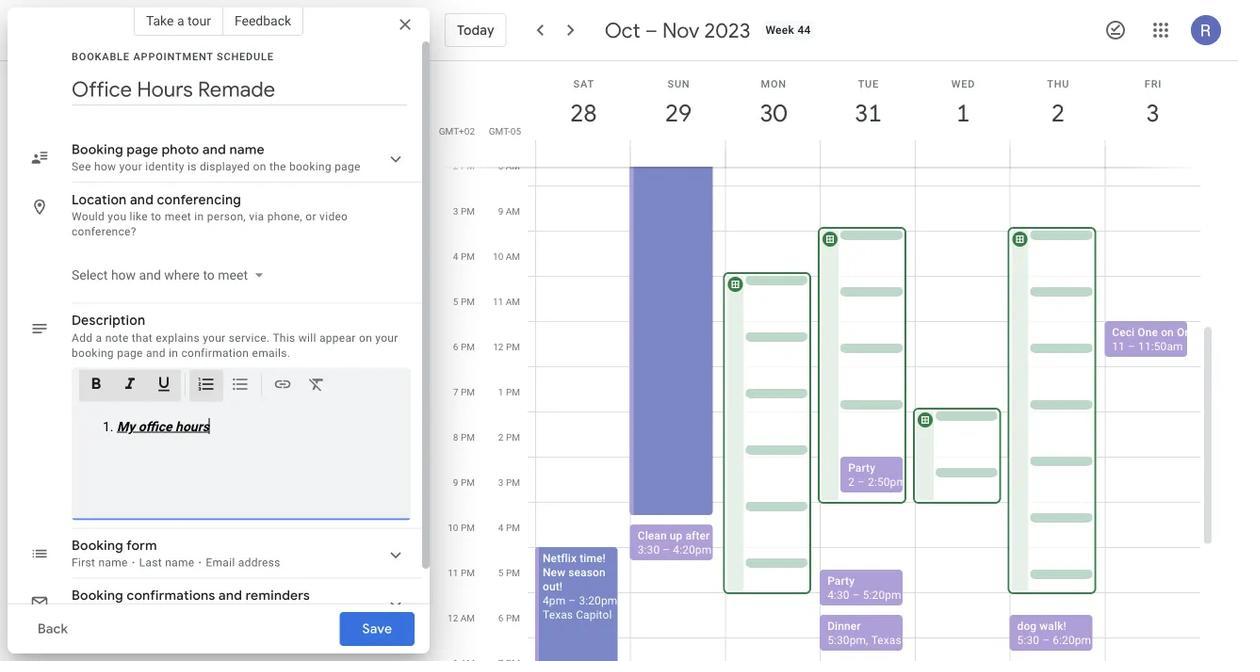 Task type: describe. For each thing, give the bounding box(es) containing it.
location and conferencing would you like to meet in person, via phone, or video conference?
[[72, 191, 348, 238]]

11:50am
[[1139, 340, 1184, 353]]

out!
[[543, 581, 563, 594]]

booking confirmations and reminders button
[[64, 583, 418, 624]]

will
[[299, 331, 316, 344]]

to inside popup button
[[203, 267, 215, 283]]

2 column header
[[1010, 61, 1106, 167]]

8 am
[[498, 160, 520, 172]]

reminders
[[246, 588, 310, 605]]

like
[[130, 210, 148, 223]]

and inside popup button
[[139, 267, 161, 283]]

30 column header
[[725, 61, 821, 167]]

take a tour button
[[134, 6, 223, 36]]

form
[[126, 538, 157, 555]]

10 for 10 pm
[[448, 522, 459, 533]]

pm left texas
[[506, 613, 520, 624]]

and inside the description add a note that explains your service. this will appear on your booking page and in confirmation emails.
[[146, 346, 166, 360]]

booking for booking form
[[72, 538, 123, 555]]

italic image
[[121, 375, 139, 397]]

new
[[543, 566, 566, 580]]

gmt-
[[489, 125, 511, 137]]

11 for 11 pm
[[448, 567, 459, 579]]

12 for 12 pm
[[493, 341, 504, 353]]

underline image
[[155, 375, 173, 397]]

take
[[146, 13, 174, 28]]

tuesday, october 31 element
[[847, 91, 890, 135]]

2 horizontal spatial your
[[375, 331, 398, 344]]

service.
[[229, 331, 270, 344]]

meet inside the location and conferencing would you like to meet in person, via phone, or video conference?
[[165, 210, 191, 223]]

phone,
[[267, 210, 303, 223]]

30
[[759, 98, 786, 129]]

1 inside wed 1
[[955, 98, 969, 129]]

2 inside 'thu 2'
[[1050, 98, 1064, 129]]

8 for 8 pm
[[453, 432, 459, 443]]

select
[[72, 267, 108, 283]]

feedback button
[[223, 6, 304, 36]]

7
[[453, 386, 459, 398]]

0 vertical spatial 2 pm
[[453, 160, 475, 172]]

11 for 11 am
[[493, 296, 504, 307]]

– inside "dog walk! 5:30 – 6:20pm"
[[1043, 634, 1050, 648]]

booking confirmations and reminders
[[72, 588, 310, 605]]

bookable
[[72, 50, 130, 62]]

clean
[[638, 530, 667, 543]]

Add title text field
[[72, 75, 407, 104]]

schedule
[[217, 50, 274, 62]]

confirmation
[[181, 346, 249, 360]]

sat
[[574, 78, 595, 90]]

page for booking
[[335, 160, 361, 173]]

5:30pm ,
[[828, 634, 872, 648]]

– inside party 4:30 – 5:20pm
[[853, 589, 860, 602]]

0 vertical spatial page
[[127, 141, 158, 158]]

description add a note that explains your service. this will appear on your booking page and in confirmation emails.
[[72, 312, 398, 360]]

4:30
[[828, 589, 850, 602]]

fri 3
[[1145, 78, 1162, 129]]

oct
[[605, 17, 641, 43]]

pm up 1 pm
[[506, 341, 520, 353]]

– inside ceci one on one 11 – 11:50am
[[1128, 340, 1136, 353]]

is
[[188, 160, 197, 173]]

meet inside select how and where to meet popup button
[[218, 267, 248, 283]]

1 vertical spatial 5
[[498, 567, 504, 579]]

first name
[[72, 557, 128, 570]]

pm down 8 pm on the bottom left of page
[[461, 477, 475, 488]]

3:20pm
[[579, 595, 618, 608]]

via
[[249, 210, 264, 223]]

week
[[766, 24, 795, 37]]

tue 31
[[854, 78, 881, 129]]

season
[[569, 566, 606, 580]]

to inside the location and conferencing would you like to meet in person, via phone, or video conference?
[[151, 210, 162, 223]]

the
[[270, 160, 286, 173]]

explains
[[156, 331, 200, 344]]

conferencing
[[157, 191, 241, 208]]

walk!
[[1040, 620, 1067, 633]]

0 horizontal spatial 1
[[498, 386, 504, 398]]

2 inside party 2 – 2:50pm
[[848, 476, 855, 489]]

formatting options toolbar
[[72, 368, 411, 408]]

a inside button
[[177, 13, 184, 28]]

and inside the location and conferencing would you like to meet in person, via phone, or video conference?
[[130, 191, 154, 208]]

add
[[72, 331, 93, 344]]

booking for booking page photo and name see how your identity is displayed on the booking page
[[72, 141, 123, 158]]

identity
[[145, 160, 184, 173]]

in inside the location and conferencing would you like to meet in person, via phone, or video conference?
[[194, 210, 204, 223]]

see
[[72, 160, 91, 173]]

booking for that
[[72, 346, 114, 360]]

friday, november 3 element
[[1132, 91, 1175, 135]]

pm right the 10 pm
[[506, 522, 520, 533]]

pm down gmt+02
[[461, 160, 475, 172]]

10 pm
[[448, 522, 475, 533]]

9 for 9 am
[[498, 205, 504, 217]]

28
[[569, 98, 596, 129]]

5:30
[[1018, 634, 1040, 648]]

wed
[[952, 78, 976, 90]]

pm left the 11 am
[[461, 296, 475, 307]]

booking page photo and name see how your identity is displayed on the booking page
[[72, 141, 361, 173]]

thu 2
[[1047, 78, 1070, 129]]

9 for 9 pm
[[453, 477, 459, 488]]

on inside ceci one on one 11 – 11:50am
[[1161, 326, 1174, 339]]

up
[[670, 530, 683, 543]]

2023
[[705, 17, 751, 43]]

email
[[206, 557, 235, 570]]

emails.
[[252, 346, 291, 360]]

12 for 12 am
[[448, 613, 458, 624]]

1 vertical spatial 5 pm
[[498, 567, 520, 579]]

11 inside ceci one on one 11 – 11:50am
[[1112, 340, 1125, 353]]

1 one from the left
[[1138, 326, 1158, 339]]

would
[[72, 210, 105, 223]]

capitol
[[576, 609, 612, 622]]

pm down 1 pm
[[506, 432, 520, 443]]

address
[[238, 557, 281, 570]]

office
[[138, 419, 172, 435]]

on for name
[[253, 160, 266, 173]]

you
[[108, 210, 127, 223]]

44
[[798, 24, 811, 37]]

booking for booking confirmations and reminders
[[72, 588, 123, 605]]

ceci one on one 11 – 11:50am
[[1112, 326, 1198, 353]]

1 horizontal spatial 6 pm
[[498, 613, 520, 624]]

1 horizontal spatial 6
[[498, 613, 504, 624]]

29
[[664, 98, 691, 129]]

3:30
[[638, 544, 660, 557]]

1 horizontal spatial 2 pm
[[498, 432, 520, 443]]

3 inside fri 3
[[1145, 98, 1159, 129]]

and inside booking page photo and name see how your identity is displayed on the booking page
[[203, 141, 226, 158]]

clean up after netflix binge 3:30 – 4:20pm
[[638, 530, 779, 557]]

tue
[[858, 78, 879, 90]]

booking for name
[[289, 160, 332, 173]]

12 pm
[[493, 341, 520, 353]]

mon 30
[[759, 78, 787, 129]]

netflix inside netflix time! new season out! 4pm – 3:20pm texas capitol
[[543, 552, 577, 566]]

0 horizontal spatial 4 pm
[[453, 251, 475, 262]]

email address
[[206, 557, 281, 570]]

after
[[686, 530, 710, 543]]

how inside booking page photo and name see how your identity is displayed on the booking page
[[94, 160, 116, 173]]

select how and where to meet button
[[64, 258, 271, 292]]

insert link image
[[273, 375, 292, 397]]

how inside popup button
[[111, 267, 136, 283]]

and inside dropdown button
[[219, 588, 242, 605]]

sun 29
[[664, 78, 691, 129]]

0 horizontal spatial 5
[[453, 296, 459, 307]]

sat 28
[[569, 78, 596, 129]]

person,
[[207, 210, 246, 223]]

29 column header
[[630, 61, 726, 167]]

1 vertical spatial 4 pm
[[498, 522, 520, 533]]

pm left "12 pm"
[[461, 341, 475, 353]]

back button
[[23, 607, 83, 652]]



Task type: locate. For each thing, give the bounding box(es) containing it.
feedback
[[235, 13, 291, 28]]

1 horizontal spatial 5
[[498, 567, 504, 579]]

6 pm left "12 pm"
[[453, 341, 475, 353]]

0 vertical spatial 3
[[1145, 98, 1159, 129]]

page inside the description add a note that explains your service. this will appear on your booking page and in confirmation emails.
[[117, 346, 143, 360]]

3 down fri at top right
[[1145, 98, 1159, 129]]

1 vertical spatial 11
[[1112, 340, 1125, 353]]

pm right 7
[[461, 386, 475, 398]]

last
[[139, 557, 162, 570]]

party for 2
[[848, 462, 876, 475]]

a right add
[[96, 331, 102, 344]]

a inside the description add a note that explains your service. this will appear on your booking page and in confirmation emails.
[[96, 331, 102, 344]]

pm down 9 pm
[[461, 522, 475, 533]]

1 horizontal spatial name
[[165, 557, 195, 570]]

on inside the description add a note that explains your service. this will appear on your booking page and in confirmation emails.
[[359, 331, 372, 344]]

page for description
[[117, 346, 143, 360]]

2 horizontal spatial 11
[[1112, 340, 1125, 353]]

booking
[[72, 141, 123, 158], [72, 538, 123, 555], [72, 588, 123, 605]]

1 booking from the top
[[72, 141, 123, 158]]

netflix right 'after'
[[713, 530, 747, 543]]

0 vertical spatial 10
[[493, 251, 504, 262]]

0 horizontal spatial a
[[96, 331, 102, 344]]

mon
[[761, 78, 787, 90]]

10 am
[[493, 251, 520, 262]]

party inside party 4:30 – 5:20pm
[[828, 575, 855, 588]]

0 horizontal spatial 9
[[453, 477, 459, 488]]

11
[[493, 296, 504, 307], [1112, 340, 1125, 353], [448, 567, 459, 579]]

am for 12 am
[[461, 613, 475, 624]]

0 horizontal spatial 3
[[453, 205, 459, 217]]

back
[[38, 621, 68, 638]]

2 horizontal spatial name
[[230, 141, 265, 158]]

0 vertical spatial 3 pm
[[453, 205, 475, 217]]

on up 11:50am
[[1161, 326, 1174, 339]]

thu
[[1047, 78, 1070, 90]]

0 vertical spatial 11
[[493, 296, 504, 307]]

1 vertical spatial to
[[203, 267, 215, 283]]

– left 2:50pm on the bottom right
[[858, 476, 865, 489]]

1 column header
[[915, 61, 1011, 167]]

1 vertical spatial 6 pm
[[498, 613, 520, 624]]

0 vertical spatial 6
[[453, 341, 459, 353]]

pm right 9 pm
[[506, 477, 520, 488]]

name right last
[[165, 557, 195, 570]]

2 left 2:50pm on the bottom right
[[848, 476, 855, 489]]

in
[[194, 210, 204, 223], [169, 346, 178, 360]]

oct – nov 2023
[[605, 17, 751, 43]]

0 vertical spatial 4 pm
[[453, 251, 475, 262]]

0 horizontal spatial to
[[151, 210, 162, 223]]

displayed
[[200, 160, 250, 173]]

2 pm
[[453, 160, 475, 172], [498, 432, 520, 443]]

5:20pm
[[863, 589, 902, 602]]

0 vertical spatial 1
[[955, 98, 969, 129]]

1 vertical spatial how
[[111, 267, 136, 283]]

last name
[[139, 557, 195, 570]]

on right appear
[[359, 331, 372, 344]]

booking down first name
[[72, 588, 123, 605]]

take a tour
[[146, 13, 211, 28]]

and up the 'displayed'
[[203, 141, 226, 158]]

to right like
[[151, 210, 162, 223]]

in inside the description add a note that explains your service. this will appear on your booking page and in confirmation emails.
[[169, 346, 178, 360]]

– right the 4:30
[[853, 589, 860, 602]]

booking down add
[[72, 346, 114, 360]]

name inside booking page photo and name see how your identity is displayed on the booking page
[[230, 141, 265, 158]]

1 vertical spatial a
[[96, 331, 102, 344]]

on inside booking page photo and name see how your identity is displayed on the booking page
[[253, 160, 266, 173]]

am down 9 am
[[506, 251, 520, 262]]

am down 8 am
[[506, 205, 520, 217]]

time!
[[580, 552, 606, 566]]

4 pm right the 10 pm
[[498, 522, 520, 533]]

3 booking from the top
[[72, 588, 123, 605]]

2 vertical spatial 11
[[448, 567, 459, 579]]

2 horizontal spatial on
[[1161, 326, 1174, 339]]

that
[[132, 331, 153, 344]]

am
[[506, 160, 520, 172], [506, 205, 520, 217], [506, 251, 520, 262], [506, 296, 520, 307], [461, 613, 475, 624]]

6 pm right 12 am
[[498, 613, 520, 624]]

thursday, november 2 element
[[1037, 91, 1080, 135]]

today
[[457, 22, 495, 39]]

31 column header
[[820, 61, 916, 167]]

2 one from the left
[[1177, 326, 1198, 339]]

0 vertical spatial in
[[194, 210, 204, 223]]

1 horizontal spatial your
[[203, 331, 226, 344]]

0 horizontal spatial netflix
[[543, 552, 577, 566]]

page up identity
[[127, 141, 158, 158]]

0 vertical spatial booking
[[72, 141, 123, 158]]

booking inside booking page photo and name see how your identity is displayed on the booking page
[[289, 160, 332, 173]]

1 horizontal spatial 12
[[493, 341, 504, 353]]

5 pm
[[453, 296, 475, 307], [498, 567, 520, 579]]

6 up 7
[[453, 341, 459, 353]]

sun
[[668, 78, 690, 90]]

or
[[306, 210, 317, 223]]

netflix
[[713, 530, 747, 543], [543, 552, 577, 566]]

confirmations
[[127, 588, 215, 605]]

0 horizontal spatial 2 pm
[[453, 160, 475, 172]]

monday, october 30 element
[[752, 91, 795, 135]]

party up 2:50pm on the bottom right
[[848, 462, 876, 475]]

am down 05
[[506, 160, 520, 172]]

1 horizontal spatial 5 pm
[[498, 567, 520, 579]]

9 up 10 am
[[498, 205, 504, 217]]

3 pm right 9 pm
[[498, 477, 520, 488]]

1 horizontal spatial 4 pm
[[498, 522, 520, 533]]

0 horizontal spatial 3 pm
[[453, 205, 475, 217]]

your inside booking page photo and name see how your identity is displayed on the booking page
[[119, 160, 142, 173]]

1 vertical spatial netflix
[[543, 552, 577, 566]]

6 right 12 am
[[498, 613, 504, 624]]

party for 4:30
[[828, 575, 855, 588]]

3 right 9 pm
[[498, 477, 504, 488]]

10 up the 11 am
[[493, 251, 504, 262]]

party 2 – 2:50pm
[[848, 462, 907, 489]]

1 horizontal spatial 10
[[493, 251, 504, 262]]

1 vertical spatial 3 pm
[[498, 477, 520, 488]]

meet down conferencing
[[165, 210, 191, 223]]

2 pm right 8 pm on the bottom left of page
[[498, 432, 520, 443]]

12 down the 11 am
[[493, 341, 504, 353]]

wed 1
[[952, 78, 976, 129]]

8 down gmt-
[[498, 160, 504, 172]]

to
[[151, 210, 162, 223], [203, 267, 215, 283]]

2
[[1050, 98, 1064, 129], [453, 160, 459, 172], [498, 432, 504, 443], [848, 476, 855, 489]]

bulleted list image
[[231, 375, 250, 397]]

4 left 10 am
[[453, 251, 459, 262]]

pm left 9 am
[[461, 205, 475, 217]]

name for first name
[[98, 557, 128, 570]]

and left where
[[139, 267, 161, 283]]

to right where
[[203, 267, 215, 283]]

a left tour
[[177, 13, 184, 28]]

4
[[453, 251, 459, 262], [498, 522, 504, 533]]

pm up 9 pm
[[461, 432, 475, 443]]

on
[[253, 160, 266, 173], [1161, 326, 1174, 339], [359, 331, 372, 344]]

1 vertical spatial 9
[[453, 477, 459, 488]]

your right appear
[[375, 331, 398, 344]]

– down up
[[663, 544, 670, 557]]

31
[[854, 98, 881, 129]]

am for 10 am
[[506, 251, 520, 262]]

1 horizontal spatial one
[[1177, 326, 1198, 339]]

hours
[[175, 419, 209, 435]]

pm left 10 am
[[461, 251, 475, 262]]

5:30pm
[[828, 634, 866, 648]]

11 down 10 am
[[493, 296, 504, 307]]

0 horizontal spatial 5 pm
[[453, 296, 475, 307]]

ceci
[[1112, 326, 1135, 339]]

booking inside booking page photo and name see how your identity is displayed on the booking page
[[72, 141, 123, 158]]

your up confirmation
[[203, 331, 226, 344]]

11 down ceci
[[1112, 340, 1125, 353]]

0 vertical spatial 5
[[453, 296, 459, 307]]

my office hours
[[117, 419, 209, 435]]

location
[[72, 191, 127, 208]]

0 vertical spatial party
[[848, 462, 876, 475]]

0 horizontal spatial on
[[253, 160, 266, 173]]

binge
[[750, 530, 779, 543]]

1 horizontal spatial 9
[[498, 205, 504, 217]]

–
[[645, 17, 658, 43], [1128, 340, 1136, 353], [858, 476, 865, 489], [663, 544, 670, 557], [853, 589, 860, 602], [569, 595, 576, 608], [1043, 634, 1050, 648]]

week 44
[[766, 24, 811, 37]]

booking up first name
[[72, 538, 123, 555]]

1 horizontal spatial on
[[359, 331, 372, 344]]

and
[[203, 141, 226, 158], [130, 191, 154, 208], [139, 267, 161, 283], [146, 346, 166, 360], [219, 588, 242, 605]]

in down conferencing
[[194, 210, 204, 223]]

appointment
[[133, 50, 213, 62]]

3 column header
[[1105, 61, 1201, 167]]

9 up the 10 pm
[[453, 477, 459, 488]]

1 vertical spatial 6
[[498, 613, 504, 624]]

name for last name
[[165, 557, 195, 570]]

0 vertical spatial a
[[177, 13, 184, 28]]

4 right the 10 pm
[[498, 522, 504, 533]]

1 vertical spatial 4
[[498, 522, 504, 533]]

4 pm left 10 am
[[453, 251, 475, 262]]

netflix time! new season out! 4pm – 3:20pm texas capitol
[[543, 552, 618, 622]]

1 horizontal spatial netflix
[[713, 530, 747, 543]]

booking right the
[[289, 160, 332, 173]]

2 booking from the top
[[72, 538, 123, 555]]

6:20pm
[[1053, 634, 1092, 648]]

5 right 11 pm
[[498, 567, 504, 579]]

meet right where
[[218, 267, 248, 283]]

booking inside dropdown button
[[72, 588, 123, 605]]

1 vertical spatial 12
[[448, 613, 458, 624]]

party 4:30 – 5:20pm
[[828, 575, 902, 602]]

and down that
[[146, 346, 166, 360]]

4:20pm
[[673, 544, 712, 557]]

12
[[493, 341, 504, 353], [448, 613, 458, 624]]

photo
[[162, 141, 199, 158]]

0 horizontal spatial 4
[[453, 251, 459, 262]]

party up the 4:30
[[828, 575, 855, 588]]

2 down thu
[[1050, 98, 1064, 129]]

0 horizontal spatial one
[[1138, 326, 1158, 339]]

2 right 8 pm on the bottom left of page
[[498, 432, 504, 443]]

2:50pm
[[868, 476, 907, 489]]

4pm
[[543, 595, 566, 608]]

and down email
[[219, 588, 242, 605]]

8 down 7
[[453, 432, 459, 443]]

0 vertical spatial meet
[[165, 210, 191, 223]]

0 horizontal spatial 6
[[453, 341, 459, 353]]

1 vertical spatial 2 pm
[[498, 432, 520, 443]]

9 pm
[[453, 477, 475, 488]]

page up the 'video'
[[335, 160, 361, 173]]

wednesday, november 1 element
[[942, 91, 985, 135]]

12 am
[[448, 613, 475, 624]]

your left identity
[[119, 160, 142, 173]]

1 horizontal spatial 11
[[493, 296, 504, 307]]

0 horizontal spatial 12
[[448, 613, 458, 624]]

how right see
[[94, 160, 116, 173]]

2 vertical spatial page
[[117, 346, 143, 360]]

pm left new
[[506, 567, 520, 579]]

conference?
[[72, 225, 136, 238]]

1 right 7 pm
[[498, 386, 504, 398]]

8 for 8 am
[[498, 160, 504, 172]]

booking inside the description add a note that explains your service. this will appear on your booking page and in confirmation emails.
[[72, 346, 114, 360]]

0 horizontal spatial your
[[119, 160, 142, 173]]

2 pm down gmt+02
[[453, 160, 475, 172]]

0 horizontal spatial 8
[[453, 432, 459, 443]]

sunday, october 29 element
[[657, 91, 700, 135]]

7 pm
[[453, 386, 475, 398]]

– inside netflix time! new season out! 4pm – 3:20pm texas capitol
[[569, 595, 576, 608]]

pm down "12 pm"
[[506, 386, 520, 398]]

0 vertical spatial to
[[151, 210, 162, 223]]

gmt+02
[[439, 125, 475, 137]]

on for that
[[359, 331, 372, 344]]

10 for 10 am
[[493, 251, 504, 262]]

1 down wed
[[955, 98, 969, 129]]

booking up see
[[72, 141, 123, 158]]

5 left the 11 am
[[453, 296, 459, 307]]

remove formatting image
[[307, 375, 326, 397]]

and up like
[[130, 191, 154, 208]]

– down ceci
[[1128, 340, 1136, 353]]

0 vertical spatial 4
[[453, 251, 459, 262]]

0 horizontal spatial in
[[169, 346, 178, 360]]

12 down 11 pm
[[448, 613, 458, 624]]

2 vertical spatial 3
[[498, 477, 504, 488]]

1 vertical spatial page
[[335, 160, 361, 173]]

– down walk!
[[1043, 634, 1050, 648]]

0 vertical spatial booking
[[289, 160, 332, 173]]

in down explains
[[169, 346, 178, 360]]

how
[[94, 160, 116, 173], [111, 267, 136, 283]]

0 vertical spatial 12
[[493, 341, 504, 353]]

1 vertical spatial 10
[[448, 522, 459, 533]]

3 left 9 am
[[453, 205, 459, 217]]

5 pm left new
[[498, 567, 520, 579]]

0 vertical spatial 6 pm
[[453, 341, 475, 353]]

9 am
[[498, 205, 520, 217]]

5 pm left the 11 am
[[453, 296, 475, 307]]

page
[[127, 141, 158, 158], [335, 160, 361, 173], [117, 346, 143, 360]]

am for 11 am
[[506, 296, 520, 307]]

name down the booking form
[[98, 557, 128, 570]]

– right 4pm
[[569, 595, 576, 608]]

3 pm left 9 am
[[453, 205, 475, 217]]

2 horizontal spatial 3
[[1145, 98, 1159, 129]]

1 vertical spatial party
[[828, 575, 855, 588]]

Description text field
[[79, 419, 403, 513]]

pm down the 10 pm
[[461, 567, 475, 579]]

11 pm
[[448, 567, 475, 579]]

today button
[[445, 8, 507, 53]]

1 vertical spatial 8
[[453, 432, 459, 443]]

11 up 12 am
[[448, 567, 459, 579]]

1 pm
[[498, 386, 520, 398]]

11 am
[[493, 296, 520, 307]]

am for 9 am
[[506, 205, 520, 217]]

1 horizontal spatial 8
[[498, 160, 504, 172]]

1 horizontal spatial 3 pm
[[498, 477, 520, 488]]

video
[[320, 210, 348, 223]]

party inside party 2 – 2:50pm
[[848, 462, 876, 475]]

0 horizontal spatial 11
[[448, 567, 459, 579]]

bookable appointment schedule
[[72, 50, 274, 62]]

1 horizontal spatial booking
[[289, 160, 332, 173]]

bold image
[[87, 375, 106, 397]]

10
[[493, 251, 504, 262], [448, 522, 459, 533]]

name up the 'displayed'
[[230, 141, 265, 158]]

2 down gmt+02
[[453, 160, 459, 172]]

page down that
[[117, 346, 143, 360]]

netflix inside "clean up after netflix binge 3:30 – 4:20pm"
[[713, 530, 747, 543]]

10 up 11 pm
[[448, 522, 459, 533]]

dog
[[1018, 620, 1037, 633]]

1 horizontal spatial 4
[[498, 522, 504, 533]]

1 vertical spatial booking
[[72, 346, 114, 360]]

saturday, october 28 element
[[562, 91, 605, 135]]

1 vertical spatial 3
[[453, 205, 459, 217]]

1 vertical spatial booking
[[72, 538, 123, 555]]

– inside party 2 – 2:50pm
[[858, 476, 865, 489]]

1 horizontal spatial meet
[[218, 267, 248, 283]]

nov
[[663, 17, 700, 43]]

am for 8 am
[[506, 160, 520, 172]]

am down 11 pm
[[461, 613, 475, 624]]

0 horizontal spatial meet
[[165, 210, 191, 223]]

1 vertical spatial in
[[169, 346, 178, 360]]

am up "12 pm"
[[506, 296, 520, 307]]

grid
[[437, 0, 1216, 662]]

grid containing 28
[[437, 0, 1216, 662]]

0 horizontal spatial 6 pm
[[453, 341, 475, 353]]

– right oct
[[645, 17, 658, 43]]

1 horizontal spatial 3
[[498, 477, 504, 488]]

texas
[[543, 609, 573, 622]]

0 horizontal spatial 10
[[448, 522, 459, 533]]

this
[[273, 331, 295, 344]]

0 vertical spatial 5 pm
[[453, 296, 475, 307]]

28 column header
[[535, 61, 631, 167]]

0 horizontal spatial name
[[98, 557, 128, 570]]

description
[[72, 312, 145, 329]]

– inside "clean up after netflix binge 3:30 – 4:20pm"
[[663, 544, 670, 557]]

1 vertical spatial meet
[[218, 267, 248, 283]]

1 horizontal spatial in
[[194, 210, 204, 223]]

8 pm
[[453, 432, 475, 443]]

pm
[[461, 160, 475, 172], [461, 205, 475, 217], [461, 251, 475, 262], [461, 296, 475, 307], [461, 341, 475, 353], [506, 341, 520, 353], [461, 386, 475, 398], [506, 386, 520, 398], [461, 432, 475, 443], [506, 432, 520, 443], [461, 477, 475, 488], [506, 477, 520, 488], [461, 522, 475, 533], [506, 522, 520, 533], [461, 567, 475, 579], [506, 567, 520, 579], [506, 613, 520, 624]]

numbered list image
[[197, 375, 216, 397]]

on left the
[[253, 160, 266, 173]]

0 horizontal spatial booking
[[72, 346, 114, 360]]

how right the select
[[111, 267, 136, 283]]

netflix up new
[[543, 552, 577, 566]]

1 horizontal spatial a
[[177, 13, 184, 28]]



Task type: vqa. For each thing, say whether or not it's contained in the screenshot.
"June 30" "element"
no



